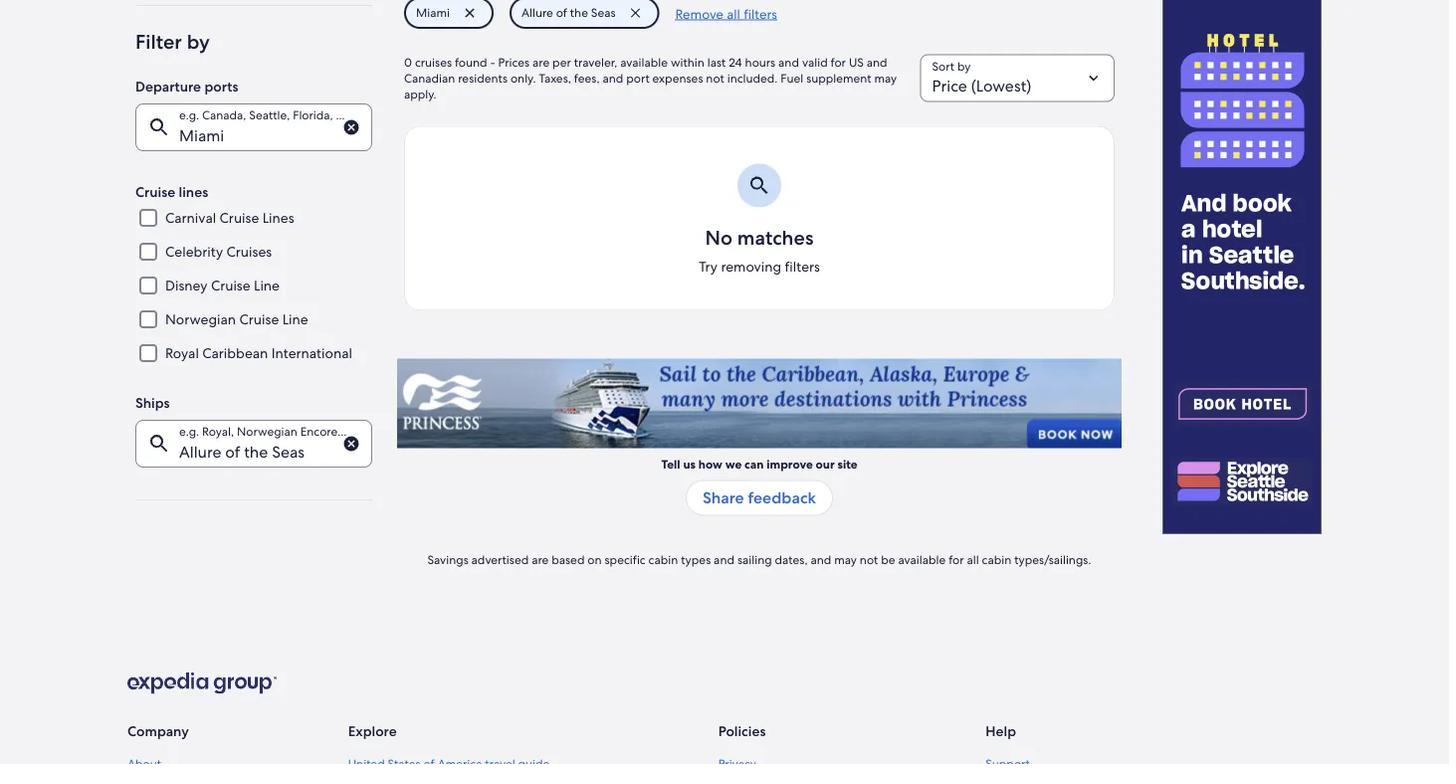 Task type: describe. For each thing, give the bounding box(es) containing it.
and right us
[[867, 54, 888, 70]]

24
[[729, 54, 742, 70]]

cruise for carnival
[[220, 209, 259, 227]]

us
[[849, 54, 864, 70]]

miami inside button
[[416, 5, 450, 20]]

no
[[705, 225, 733, 250]]

policies list item
[[719, 715, 978, 765]]

taxes,
[[539, 70, 571, 86]]

we
[[726, 457, 742, 472]]

improve
[[767, 457, 813, 472]]

and down traveler,
[[603, 70, 624, 86]]

explore
[[348, 723, 397, 740]]

allure of the seas inside allure of the seas button
[[522, 5, 616, 20]]

clear e.g. canada, seattle, florida, etc image
[[343, 118, 360, 136]]

list containing company
[[127, 707, 1338, 765]]

per
[[553, 54, 571, 70]]

fuel
[[781, 70, 804, 86]]

seas inside dropdown button
[[272, 442, 305, 462]]

filter
[[135, 29, 182, 55]]

celebrity
[[165, 243, 223, 261]]

departure
[[135, 78, 201, 96]]

royal
[[165, 345, 199, 362]]

line for norwegian cruise line
[[283, 311, 308, 329]]

savings advertised are based on specific cabin types and sailing dates, and may not be available for all cabin types/sailings.
[[428, 552, 1092, 568]]

2 cabin from the left
[[982, 552, 1012, 568]]

1 horizontal spatial not
[[860, 552, 878, 568]]

only.
[[511, 70, 536, 86]]

and right types
[[714, 552, 735, 568]]

lines
[[179, 183, 208, 201]]

1 horizontal spatial available
[[899, 552, 946, 568]]

and right dates, on the bottom of the page
[[811, 552, 832, 568]]

miami inside dropdown button
[[179, 125, 224, 146]]

allure of the seas inside allure of the seas dropdown button
[[179, 442, 305, 462]]

cruise for disney
[[211, 277, 251, 295]]

tell us how we can improve our site
[[662, 457, 858, 472]]

within
[[671, 54, 705, 70]]

are inside the 0 cruises found - prices are per traveler, available within last 24 hours and valid for us and canadian residents only. taxes, fees, and port expenses not included. fuel supplement may apply.
[[533, 54, 550, 70]]

us
[[683, 457, 696, 472]]

based
[[552, 552, 585, 568]]

savings
[[428, 552, 469, 568]]

expedia group logo image
[[127, 673, 277, 695]]

cruise lines
[[135, 183, 208, 201]]

seas inside button
[[591, 5, 616, 20]]

explore list item
[[348, 715, 711, 765]]

1 cabin from the left
[[649, 552, 678, 568]]

removing
[[721, 257, 782, 275]]

try
[[699, 257, 718, 275]]

all inside "button"
[[727, 5, 741, 22]]

allure of the seas button
[[510, 0, 660, 29]]

company list item
[[127, 715, 340, 765]]

of inside allure of the seas dropdown button
[[225, 442, 240, 462]]

and up fuel in the top right of the page
[[779, 54, 799, 70]]

policies
[[719, 723, 766, 740]]

supplement
[[807, 70, 872, 86]]

found
[[455, 54, 487, 70]]

may inside the 0 cruises found - prices are per traveler, available within last 24 hours and valid for us and canadian residents only. taxes, fees, and port expenses not included. fuel supplement may apply.
[[875, 70, 897, 86]]

how
[[699, 457, 723, 472]]

types/sailings.
[[1015, 552, 1092, 568]]

filter by
[[135, 29, 210, 55]]

allure of the seas button
[[135, 420, 372, 468]]

specific
[[605, 552, 646, 568]]



Task type: vqa. For each thing, say whether or not it's contained in the screenshot.
"main content"
no



Task type: locate. For each thing, give the bounding box(es) containing it.
-
[[490, 54, 495, 70]]

of
[[556, 5, 567, 20], [225, 442, 240, 462]]

advertised
[[472, 552, 529, 568]]

remove all filters button
[[668, 0, 777, 30]]

feedback
[[748, 488, 816, 509]]

cruises
[[415, 54, 452, 70]]

line
[[254, 277, 280, 295], [283, 311, 308, 329]]

0 horizontal spatial for
[[831, 54, 846, 70]]

of down 'caribbean'
[[225, 442, 240, 462]]

line for disney cruise line
[[254, 277, 280, 295]]

miami down departure ports
[[179, 125, 224, 146]]

traveler,
[[574, 54, 618, 70]]

0 horizontal spatial seas
[[272, 442, 305, 462]]

last
[[708, 54, 726, 70]]

for right be
[[949, 552, 964, 568]]

are left based
[[532, 552, 549, 568]]

site
[[838, 457, 858, 472]]

available inside the 0 cruises found - prices are per traveler, available within last 24 hours and valid for us and canadian residents only. taxes, fees, and port expenses not included. fuel supplement may apply.
[[621, 54, 668, 70]]

seas up traveler,
[[591, 5, 616, 20]]

0 horizontal spatial may
[[835, 552, 857, 568]]

carnival cruise lines
[[165, 209, 294, 227]]

1 vertical spatial filters
[[785, 257, 820, 275]]

matches
[[738, 225, 814, 250]]

lines
[[263, 209, 294, 227]]

0 horizontal spatial miami
[[179, 125, 224, 146]]

caribbean
[[202, 345, 268, 362]]

0 horizontal spatial the
[[244, 442, 268, 462]]

filters
[[744, 5, 777, 22], [785, 257, 820, 275]]

international
[[272, 345, 352, 362]]

allure
[[522, 5, 553, 20], [179, 442, 221, 462]]

on
[[588, 552, 602, 568]]

0 horizontal spatial line
[[254, 277, 280, 295]]

1 horizontal spatial cabin
[[982, 552, 1012, 568]]

included.
[[728, 70, 778, 86]]

of up per on the left of the page
[[556, 5, 567, 20]]

all right remove
[[727, 5, 741, 22]]

1 vertical spatial available
[[899, 552, 946, 568]]

help
[[986, 723, 1017, 740]]

miami
[[416, 5, 450, 20], [179, 125, 224, 146]]

royal caribbean international
[[165, 345, 352, 362]]

0 vertical spatial all
[[727, 5, 741, 22]]

0 vertical spatial the
[[570, 5, 588, 20]]

0 vertical spatial for
[[831, 54, 846, 70]]

1 vertical spatial not
[[860, 552, 878, 568]]

0
[[404, 54, 412, 70]]

line up international
[[283, 311, 308, 329]]

are left per on the left of the page
[[533, 54, 550, 70]]

line down cruises
[[254, 277, 280, 295]]

miami button
[[404, 0, 494, 29]]

1 vertical spatial seas
[[272, 442, 305, 462]]

available
[[621, 54, 668, 70], [899, 552, 946, 568]]

1 horizontal spatial allure
[[522, 5, 553, 20]]

1 vertical spatial are
[[532, 552, 549, 568]]

cruise
[[135, 183, 175, 201], [220, 209, 259, 227], [211, 277, 251, 295], [239, 311, 279, 329]]

cruises
[[227, 243, 272, 261]]

all left types/sailings.
[[967, 552, 979, 568]]

fees,
[[574, 70, 600, 86]]

ports
[[205, 78, 239, 96]]

the inside button
[[570, 5, 588, 20]]

0 vertical spatial filters
[[744, 5, 777, 22]]

filters inside no matches try removing filters
[[785, 257, 820, 275]]

the
[[570, 5, 588, 20], [244, 442, 268, 462]]

1 horizontal spatial seas
[[591, 5, 616, 20]]

may right supplement
[[875, 70, 897, 86]]

apply.
[[404, 86, 437, 102]]

can
[[745, 457, 764, 472]]

seas left clear e.g. royal, norwegian encore, etc icon
[[272, 442, 305, 462]]

filters down matches
[[785, 257, 820, 275]]

0 vertical spatial of
[[556, 5, 567, 20]]

tell
[[662, 457, 681, 472]]

1 vertical spatial all
[[967, 552, 979, 568]]

0 horizontal spatial of
[[225, 442, 240, 462]]

available up port
[[621, 54, 668, 70]]

1 horizontal spatial for
[[949, 552, 964, 568]]

remove
[[676, 5, 724, 22]]

0 vertical spatial miami
[[416, 5, 450, 20]]

1 horizontal spatial of
[[556, 5, 567, 20]]

1 horizontal spatial may
[[875, 70, 897, 86]]

miami up cruises
[[416, 5, 450, 20]]

not
[[706, 70, 725, 86], [860, 552, 878, 568]]

cabin left types/sailings.
[[982, 552, 1012, 568]]

1 vertical spatial may
[[835, 552, 857, 568]]

by
[[187, 29, 210, 55]]

allure inside dropdown button
[[179, 442, 221, 462]]

norwegian cruise line
[[165, 311, 308, 329]]

cabin left types
[[649, 552, 678, 568]]

for up supplement
[[831, 54, 846, 70]]

and
[[779, 54, 799, 70], [867, 54, 888, 70], [603, 70, 624, 86], [714, 552, 735, 568], [811, 552, 832, 568]]

the up traveler,
[[570, 5, 588, 20]]

miami button
[[135, 104, 372, 151]]

of inside allure of the seas button
[[556, 5, 567, 20]]

the inside dropdown button
[[244, 442, 268, 462]]

departure ports
[[135, 78, 239, 96]]

the left clear e.g. royal, norwegian encore, etc icon
[[244, 442, 268, 462]]

cruise up royal caribbean international
[[239, 311, 279, 329]]

disney
[[165, 277, 208, 295]]

1 horizontal spatial allure of the seas
[[522, 5, 616, 20]]

filters inside "button"
[[744, 5, 777, 22]]

available right be
[[899, 552, 946, 568]]

cruise left lines
[[135, 183, 175, 201]]

cabin
[[649, 552, 678, 568], [982, 552, 1012, 568]]

cruise up norwegian cruise line
[[211, 277, 251, 295]]

may
[[875, 70, 897, 86], [835, 552, 857, 568]]

allure inside button
[[522, 5, 553, 20]]

hours
[[745, 54, 776, 70]]

share feedback link
[[686, 480, 833, 516]]

help list item
[[986, 715, 1338, 765]]

company
[[127, 723, 189, 740]]

0 vertical spatial seas
[[591, 5, 616, 20]]

expenses
[[653, 70, 703, 86]]

not inside the 0 cruises found - prices are per traveler, available within last 24 hours and valid for us and canadian residents only. taxes, fees, and port expenses not included. fuel supplement may apply.
[[706, 70, 725, 86]]

0 horizontal spatial filters
[[744, 5, 777, 22]]

canadian
[[404, 70, 455, 86]]

0 vertical spatial may
[[875, 70, 897, 86]]

disney cruise line
[[165, 277, 280, 295]]

be
[[881, 552, 896, 568]]

1 vertical spatial for
[[949, 552, 964, 568]]

allure of the seas up per on the left of the page
[[522, 5, 616, 20]]

cruise up cruises
[[220, 209, 259, 227]]

1 vertical spatial the
[[244, 442, 268, 462]]

port
[[626, 70, 650, 86]]

for inside the 0 cruises found - prices are per traveler, available within last 24 hours and valid for us and canadian residents only. taxes, fees, and port expenses not included. fuel supplement may apply.
[[831, 54, 846, 70]]

0 vertical spatial allure
[[522, 5, 553, 20]]

0 cruises found - prices are per traveler, available within last 24 hours and valid for us and canadian residents only. taxes, fees, and port expenses not included. fuel supplement may apply.
[[404, 54, 897, 102]]

1 horizontal spatial filters
[[785, 257, 820, 275]]

share
[[703, 488, 744, 509]]

types
[[681, 552, 711, 568]]

search image
[[748, 174, 772, 198]]

0 vertical spatial available
[[621, 54, 668, 70]]

0 horizontal spatial all
[[727, 5, 741, 22]]

1 vertical spatial allure
[[179, 442, 221, 462]]

0 horizontal spatial available
[[621, 54, 668, 70]]

dates,
[[775, 552, 808, 568]]

0 horizontal spatial not
[[706, 70, 725, 86]]

0 vertical spatial are
[[533, 54, 550, 70]]

sailing
[[738, 552, 772, 568]]

clear e.g. royal, norwegian encore, etc image
[[343, 435, 360, 453]]

0 vertical spatial allure of the seas
[[522, 5, 616, 20]]

1 vertical spatial line
[[283, 311, 308, 329]]

not down last
[[706, 70, 725, 86]]

1 horizontal spatial miami
[[416, 5, 450, 20]]

0 horizontal spatial cabin
[[649, 552, 678, 568]]

1 vertical spatial of
[[225, 442, 240, 462]]

0 vertical spatial not
[[706, 70, 725, 86]]

ships
[[135, 394, 170, 412]]

remove all filters
[[676, 5, 777, 22]]

norwegian
[[165, 311, 236, 329]]

may left be
[[835, 552, 857, 568]]

allure of the seas
[[522, 5, 616, 20], [179, 442, 305, 462]]

allure of the seas down 'caribbean'
[[179, 442, 305, 462]]

cruise for norwegian
[[239, 311, 279, 329]]

for
[[831, 54, 846, 70], [949, 552, 964, 568]]

no matches try removing filters
[[699, 225, 820, 275]]

1 horizontal spatial the
[[570, 5, 588, 20]]

1 vertical spatial miami
[[179, 125, 224, 146]]

1 horizontal spatial line
[[283, 311, 308, 329]]

1 horizontal spatial all
[[967, 552, 979, 568]]

all
[[727, 5, 741, 22], [967, 552, 979, 568]]

celebrity cruises
[[165, 243, 272, 261]]

0 horizontal spatial allure
[[179, 442, 221, 462]]

filters up hours at right
[[744, 5, 777, 22]]

0 vertical spatial line
[[254, 277, 280, 295]]

residents
[[458, 70, 508, 86]]

carnival
[[165, 209, 216, 227]]

1 vertical spatial allure of the seas
[[179, 442, 305, 462]]

list
[[127, 707, 1338, 765]]

our
[[816, 457, 835, 472]]

not left be
[[860, 552, 878, 568]]

0 horizontal spatial allure of the seas
[[179, 442, 305, 462]]

valid
[[802, 54, 828, 70]]

share feedback
[[703, 488, 816, 509]]

prices
[[498, 54, 530, 70]]



